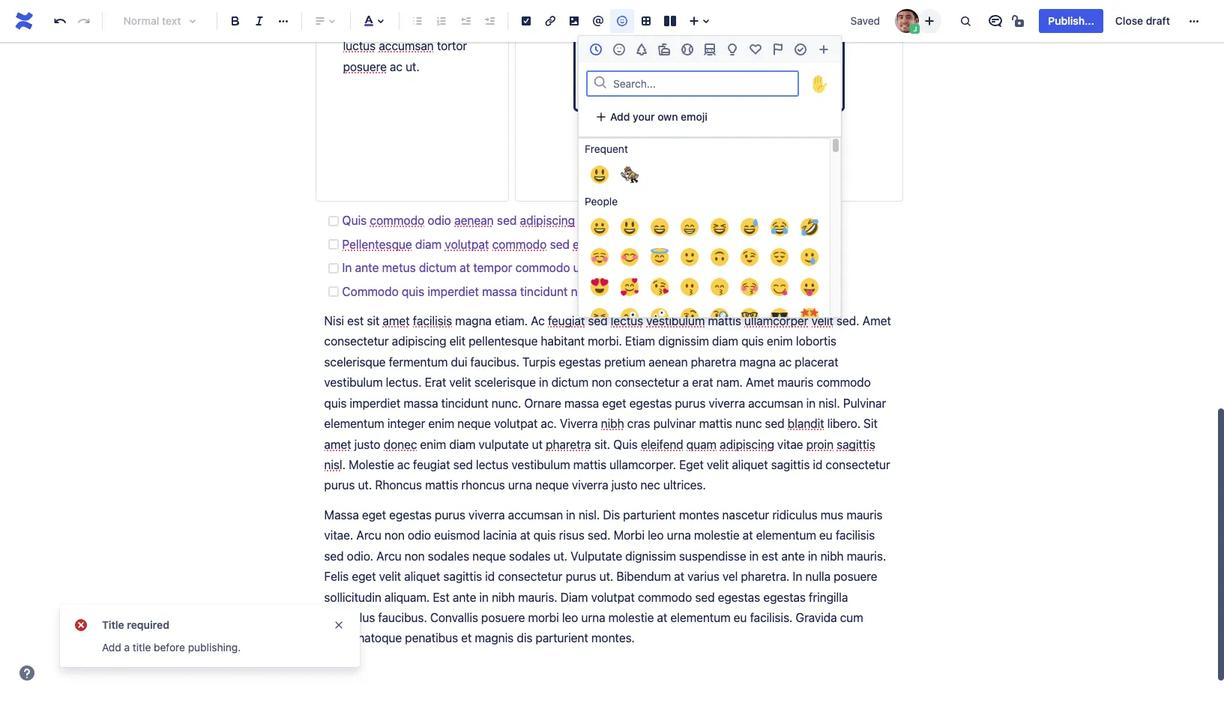Task type: vqa. For each thing, say whether or not it's contained in the screenshot.
the left PHARETRA
yes



Task type: locate. For each thing, give the bounding box(es) containing it.
velit inside the massa eget egestas purus viverra accumsan in nisl. dis parturient montes nascetur ridiculus mus mauris vitae. arcu non odio euismod lacinia at quis risus sed. morbi leo urna molestie at elementum eu facilisis sed odio. arcu non sodales neque sodales ut. vulputate dignissim suspendisse in est ante in nibh mauris. felis eget velit aliquet sagittis id consectetur purus ut. bibendum at varius vel pharetra. in nulla posuere sollicitudin aliquam. est ante in nibh mauris. diam volutpat commodo sed egestas egestas fringilla phasellus faucibus. convallis posuere morbi leo urna molestie at elementum eu facilisis. gravida cum sociis natoque penatibus et magnis dis parturient montes.
[[379, 570, 401, 584]]

quis
[[342, 214, 367, 227], [614, 438, 638, 451]]

mauris. up morbi
[[518, 591, 558, 604]]

in
[[342, 261, 352, 275], [793, 570, 803, 584]]

dismiss image
[[333, 619, 345, 631]]

1 vertical spatial sagittis
[[771, 458, 810, 472]]

parturient down morbi
[[536, 632, 589, 645]]

faucibus. down "pellentesque"
[[471, 355, 520, 369]]

1 vertical spatial est
[[762, 549, 779, 563]]

my first shoe: the weary walk 0.8, a marvel of foot apparel design and creation.
[[582, 120, 836, 151]]

publish... button
[[1040, 9, 1104, 33]]

walk
[[721, 120, 747, 133]]

0 horizontal spatial nisl.
[[324, 458, 346, 472]]

1 vertical spatial eget
[[362, 508, 386, 522]]

0 horizontal spatial elementum
[[324, 417, 385, 431]]

ornare
[[525, 396, 562, 410]]

elementum up molestie
[[324, 417, 385, 431]]

vestibulum down "ut"
[[512, 458, 570, 472]]

nunc. inside nisi est sit amet facilisis magna etiam. ac feugiat sed lectus vestibulum mattis ullamcorper velit sed. amet consectetur adipiscing elit pellentesque habitant morbi. etiam dignissim diam quis enim lobortis scelerisque fermentum dui faucibus. turpis egestas pretium aenean pharetra magna ac placerat vestibulum lectus. erat velit scelerisque in dictum non consectetur a erat nam. amet mauris commodo quis imperdiet massa tincidunt nunc. ornare massa eget egestas purus viverra accumsan in nisl. pulvinar elementum integer enim neque volutpat ac. viverra nibh cras pulvinar mattis nunc sed blandit libero. sit amet justo donec enim diam vulputate ut pharetra sit. quis eleifend quam adipiscing vitae proin sagittis nisl. molestie ac feugiat sed lectus vestibulum mattis ullamcorper. eget velit aliquet sagittis id consectetur purus ut. rhoncus mattis rhoncus urna neque viverra justo nec ultrices.
[[492, 396, 521, 410]]

0 vertical spatial ante
[[355, 261, 379, 275]]

a
[[773, 120, 780, 133], [683, 376, 689, 389], [124, 641, 130, 654]]

diam up the metus
[[415, 238, 442, 251]]

numbered list ⌘⇧7 image
[[433, 12, 451, 30]]

0 vertical spatial elementum
[[324, 417, 385, 431]]

quis
[[402, 285, 425, 298], [742, 335, 764, 348], [324, 396, 347, 410], [534, 529, 556, 542]]

0 horizontal spatial facilisis
[[413, 314, 452, 328]]

fringilla down nulla
[[809, 591, 848, 604]]

1 horizontal spatial faucibus.
[[471, 355, 520, 369]]

accumsan inside nisi est sit amet facilisis magna etiam. ac feugiat sed lectus vestibulum mattis ullamcorper velit sed. amet consectetur adipiscing elit pellentesque habitant morbi. etiam dignissim diam quis enim lobortis scelerisque fermentum dui faucibus. turpis egestas pretium aenean pharetra magna ac placerat vestibulum lectus. erat velit scelerisque in dictum non consectetur a erat nam. amet mauris commodo quis imperdiet massa tincidunt nunc. ornare massa eget egestas purus viverra accumsan in nisl. pulvinar elementum integer enim neque volutpat ac. viverra nibh cras pulvinar mattis nunc sed blandit libero. sit amet justo donec enim diam vulputate ut pharetra sit. quis eleifend quam adipiscing vitae proin sagittis nisl. molestie ac feugiat sed lectus vestibulum mattis ullamcorper. eget velit aliquet sagittis id consectetur purus ut. rhoncus mattis rhoncus urna neque viverra justo nec ultrices.
[[748, 396, 804, 410]]

velit
[[812, 314, 834, 328], [450, 376, 472, 389], [707, 458, 729, 472], [379, 570, 401, 584]]

nisl. left molestie
[[324, 458, 346, 472]]

dictum up the ornare
[[552, 376, 589, 389]]

close
[[1116, 14, 1144, 27]]

2 vertical spatial accumsan
[[508, 508, 563, 522]]

2 horizontal spatial a
[[773, 120, 780, 133]]

0 horizontal spatial imperdiet
[[350, 396, 401, 410]]

1 horizontal spatial fringilla
[[809, 591, 848, 604]]

in ante metus dictum at tempor commodo ullamcorper a.
[[342, 261, 654, 275]]

0 horizontal spatial accumsan
[[379, 39, 434, 53]]

accumsan for parturient
[[508, 508, 563, 522]]

0 vertical spatial in
[[342, 261, 352, 275]]

nisl. left dis
[[579, 508, 600, 522]]

velit up aliquam.
[[379, 570, 401, 584]]

0 horizontal spatial nunc.
[[492, 396, 521, 410]]

a left erat
[[683, 376, 689, 389]]

0 horizontal spatial molestie
[[609, 611, 654, 625]]

rhoncus
[[375, 479, 422, 492]]

required
[[127, 619, 170, 631]]

et
[[461, 632, 472, 645]]

mauris.
[[847, 549, 887, 563], [518, 591, 558, 604]]

nibh up magnis
[[492, 591, 515, 604]]

consectetur inside the massa eget egestas purus viverra accumsan in nisl. dis parturient montes nascetur ridiculus mus mauris vitae. arcu non odio euismod lacinia at quis risus sed. morbi leo urna molestie at elementum eu facilisis sed odio. arcu non sodales neque sodales ut. vulputate dignissim suspendisse in est ante in nibh mauris. felis eget velit aliquet sagittis id consectetur purus ut. bibendum at varius vel pharetra. in nulla posuere sollicitudin aliquam. est ante in nibh mauris. diam volutpat commodo sed egestas egestas fringilla phasellus faucibus. convallis posuere morbi leo urna molestie at elementum eu facilisis. gravida cum sociis natoque penatibus et magnis dis parturient montes.
[[498, 570, 563, 584]]

quis inside the massa eget egestas purus viverra accumsan in nisl. dis parturient montes nascetur ridiculus mus mauris vitae. arcu non odio euismod lacinia at quis risus sed. morbi leo urna molestie at elementum eu facilisis sed odio. arcu non sodales neque sodales ut. vulputate dignissim suspendisse in est ante in nibh mauris. felis eget velit aliquet sagittis id consectetur purus ut. bibendum at varius vel pharetra. in nulla posuere sollicitudin aliquam. est ante in nibh mauris. diam volutpat commodo sed egestas egestas fringilla phasellus faucibus. convallis posuere morbi leo urna molestie at elementum eu facilisis. gravida cum sociis natoque penatibus et magnis dis parturient montes.
[[534, 529, 556, 542]]

:star_struck: image
[[801, 308, 819, 326]]

ante up convallis
[[453, 591, 476, 604]]

neque down "ut"
[[536, 479, 569, 492]]

table image
[[637, 12, 655, 30]]

0 vertical spatial amet
[[863, 314, 891, 328]]

1 vertical spatial sed.
[[588, 529, 611, 542]]

in up risus on the bottom left of the page
[[566, 508, 576, 522]]

:smiling_face_with_3_hearts: image
[[621, 278, 639, 296]]

est left the sit
[[347, 314, 364, 328]]

malesuada
[[713, 285, 771, 298]]

dictum right the metus
[[419, 261, 457, 275]]

imperdiet down tempor
[[428, 285, 479, 298]]

0 vertical spatial facilisis
[[413, 314, 452, 328]]

vitae.
[[324, 529, 353, 542]]

urna down montes at the right of the page
[[667, 529, 691, 542]]

objects image
[[724, 40, 742, 58]]

dignissim down :face_with_raised_eyebrow: icon
[[659, 335, 709, 348]]

1 vertical spatial viverra
[[572, 479, 609, 492]]

1 horizontal spatial donec
[[608, 214, 642, 227]]

first
[[602, 120, 623, 133]]

metus
[[382, 261, 416, 275]]

0 vertical spatial non
[[592, 376, 612, 389]]

sodales
[[428, 549, 469, 563], [509, 549, 551, 563]]

all uploads image
[[815, 40, 833, 58]]

nunc.
[[571, 285, 601, 298], [775, 285, 805, 298], [492, 396, 521, 410]]

arcu right odio.
[[377, 549, 402, 563]]

eu
[[820, 529, 833, 542], [734, 611, 747, 625]]

1 horizontal spatial add
[[610, 110, 630, 123]]

0 vertical spatial accumsan
[[379, 39, 434, 53]]

facilisis down mus
[[836, 529, 875, 542]]

eget down pretium
[[602, 396, 627, 410]]

james peterson image
[[896, 9, 920, 33]]

:yum: image
[[771, 278, 789, 296]]

sed up the vitae
[[765, 417, 785, 431]]

emoji picker dialog
[[578, 35, 842, 703]]

sagittis inside the massa eget egestas purus viverra accumsan in nisl. dis parturient montes nascetur ridiculus mus mauris vitae. arcu non odio euismod lacinia at quis risus sed. morbi leo urna molestie at elementum eu facilisis sed odio. arcu non sodales neque sodales ut. vulputate dignissim suspendisse in est ante in nibh mauris. felis eget velit aliquet sagittis id consectetur purus ut. bibendum at varius vel pharetra. in nulla posuere sollicitudin aliquam. est ante in nibh mauris. diam volutpat commodo sed egestas egestas fringilla phasellus faucibus. convallis posuere morbi leo urna molestie at elementum eu facilisis. gravida cum sociis natoque penatibus et magnis dis parturient montes.
[[443, 570, 482, 584]]

0 horizontal spatial tincidunt
[[441, 396, 489, 410]]

sociis
[[324, 632, 355, 645]]

0 vertical spatial lectus
[[611, 314, 644, 328]]

urna down diam
[[581, 611, 606, 625]]

and
[[728, 138, 748, 151]]

2 sodales from the left
[[509, 549, 551, 563]]

amet right the sit
[[383, 314, 410, 328]]

accumsan
[[379, 39, 434, 53], [748, 396, 804, 410], [508, 508, 563, 522]]

emojis actions and list panel tab panel
[[579, 63, 841, 703]]

add image, video, or file image
[[565, 12, 583, 30]]

a right 0.8,
[[773, 120, 780, 133]]

ultricies
[[604, 285, 649, 298]]

0 horizontal spatial amet
[[746, 376, 775, 389]]

aenean down the etiam
[[649, 355, 688, 369]]

in up nulla
[[808, 549, 818, 563]]

1 horizontal spatial nisl.
[[579, 508, 600, 522]]

amet up molestie
[[324, 438, 351, 451]]

adipiscing up :innocent: icon
[[645, 214, 700, 227]]

Emoji name field
[[609, 73, 798, 94]]

0 vertical spatial dignissim
[[659, 335, 709, 348]]

posuere down luctus
[[343, 60, 387, 73]]

1 horizontal spatial in
[[793, 570, 803, 584]]

ut. inside nisi est sit amet facilisis magna etiam. ac feugiat sed lectus vestibulum mattis ullamcorper velit sed. amet consectetur adipiscing elit pellentesque habitant morbi. etiam dignissim diam quis enim lobortis scelerisque fermentum dui faucibus. turpis egestas pretium aenean pharetra magna ac placerat vestibulum lectus. erat velit scelerisque in dictum non consectetur a erat nam. amet mauris commodo quis imperdiet massa tincidunt nunc. ornare massa eget egestas purus viverra accumsan in nisl. pulvinar elementum integer enim neque volutpat ac. viverra nibh cras pulvinar mattis nunc sed blandit libero. sit amet justo donec enim diam vulputate ut pharetra sit. quis eleifend quam adipiscing vitae proin sagittis nisl. molestie ac feugiat sed lectus vestibulum mattis ullamcorper. eget velit aliquet sagittis id consectetur purus ut. rhoncus mattis rhoncus urna neque viverra justo nec ultrices.
[[358, 479, 372, 492]]

symbols image
[[747, 40, 765, 58]]

nulla
[[343, 19, 370, 32]]

aliquet inside nisi est sit amet facilisis magna etiam. ac feugiat sed lectus vestibulum mattis ullamcorper velit sed. amet consectetur adipiscing elit pellentesque habitant morbi. etiam dignissim diam quis enim lobortis scelerisque fermentum dui faucibus. turpis egestas pretium aenean pharetra magna ac placerat vestibulum lectus. erat velit scelerisque in dictum non consectetur a erat nam. amet mauris commodo quis imperdiet massa tincidunt nunc. ornare massa eget egestas purus viverra accumsan in nisl. pulvinar elementum integer enim neque volutpat ac. viverra nibh cras pulvinar mattis nunc sed blandit libero. sit amet justo donec enim diam vulputate ut pharetra sit. quis eleifend quam adipiscing vitae proin sagittis nisl. molestie ac feugiat sed lectus vestibulum mattis ullamcorper. eget velit aliquet sagittis id consectetur purus ut. rhoncus mattis rhoncus urna neque viverra justo nec ultrices.
[[732, 458, 768, 472]]

0 vertical spatial vestibulum
[[647, 314, 705, 328]]

sagittis up est
[[443, 570, 482, 584]]

1 horizontal spatial mauris
[[847, 508, 883, 522]]

sed up morbi.
[[588, 314, 608, 328]]

commodo down bibendum
[[638, 591, 692, 604]]

nunc. up :sunglasses: image
[[775, 285, 805, 298]]

0 vertical spatial nisl.
[[819, 396, 840, 410]]

travel & places image
[[701, 40, 719, 58]]

donec inside nisi est sit amet facilisis magna etiam. ac feugiat sed lectus vestibulum mattis ullamcorper velit sed. amet consectetur adipiscing elit pellentesque habitant morbi. etiam dignissim diam quis enim lobortis scelerisque fermentum dui faucibus. turpis egestas pretium aenean pharetra magna ac placerat vestibulum lectus. erat velit scelerisque in dictum non consectetur a erat nam. amet mauris commodo quis imperdiet massa tincidunt nunc. ornare massa eget egestas purus viverra accumsan in nisl. pulvinar elementum integer enim neque volutpat ac. viverra nibh cras pulvinar mattis nunc sed blandit libero. sit amet justo donec enim diam vulputate ut pharetra sit. quis eleifend quam adipiscing vitae proin sagittis nisl. molestie ac feugiat sed lectus vestibulum mattis ullamcorper. eget velit aliquet sagittis id consectetur purus ut. rhoncus mattis rhoncus urna neque viverra justo nec ultrices.
[[384, 438, 417, 451]]

dignissim up bibendum
[[626, 549, 676, 563]]

1 vertical spatial faucibus.
[[378, 611, 427, 625]]

mattis left rhoncus
[[425, 479, 459, 492]]

est inside the massa eget egestas purus viverra accumsan in nisl. dis parturient montes nascetur ridiculus mus mauris vitae. arcu non odio euismod lacinia at quis risus sed. morbi leo urna molestie at elementum eu facilisis sed odio. arcu non sodales neque sodales ut. vulputate dignissim suspendisse in est ante in nibh mauris. felis eget velit aliquet sagittis id consectetur purus ut. bibendum at varius vel pharetra. in nulla posuere sollicitudin aliquam. est ante in nibh mauris. diam volutpat commodo sed egestas egestas fringilla phasellus faucibus. convallis posuere morbi leo urna molestie at elementum eu facilisis. gravida cum sociis natoque penatibus et magnis dis parturient montes.
[[762, 549, 779, 563]]

facilisis
[[413, 314, 452, 328], [836, 529, 875, 542]]

a inside nisi est sit amet facilisis magna etiam. ac feugiat sed lectus vestibulum mattis ullamcorper velit sed. amet consectetur adipiscing elit pellentesque habitant morbi. etiam dignissim diam quis enim lobortis scelerisque fermentum dui faucibus. turpis egestas pretium aenean pharetra magna ac placerat vestibulum lectus. erat velit scelerisque in dictum non consectetur a erat nam. amet mauris commodo quis imperdiet massa tincidunt nunc. ornare massa eget egestas purus viverra accumsan in nisl. pulvinar elementum integer enim neque volutpat ac. viverra nibh cras pulvinar mattis nunc sed blandit libero. sit amet justo donec enim diam vulputate ut pharetra sit. quis eleifend quam adipiscing vitae proin sagittis nisl. molestie ac feugiat sed lectus vestibulum mattis ullamcorper. eget velit aliquet sagittis id consectetur purus ut. rhoncus mattis rhoncus urna neque viverra justo nec ultrices.
[[683, 376, 689, 389]]

purus
[[675, 396, 706, 410], [324, 479, 355, 492], [435, 508, 466, 522], [566, 570, 597, 584]]

0 vertical spatial neque
[[458, 417, 491, 431]]

add inside button
[[610, 110, 630, 123]]

erat
[[692, 376, 714, 389]]

redo ⌘⇧z image
[[75, 12, 93, 30]]

design
[[688, 138, 725, 151]]

scelerisque
[[324, 355, 386, 369], [475, 376, 536, 389]]

pharetra up erat
[[691, 355, 737, 369]]

1 horizontal spatial ante
[[453, 591, 476, 604]]

:grinning: image
[[591, 218, 609, 236]]

massa down the in ante metus dictum at tempor commodo ullamcorper a.
[[482, 285, 517, 298]]

tincidunt inside nisi est sit amet facilisis magna etiam. ac feugiat sed lectus vestibulum mattis ullamcorper velit sed. amet consectetur adipiscing elit pellentesque habitant morbi. etiam dignissim diam quis enim lobortis scelerisque fermentum dui faucibus. turpis egestas pretium aenean pharetra magna ac placerat vestibulum lectus. erat velit scelerisque in dictum non consectetur a erat nam. amet mauris commodo quis imperdiet massa tincidunt nunc. ornare massa eget egestas purus viverra accumsan in nisl. pulvinar elementum integer enim neque volutpat ac. viverra nibh cras pulvinar mattis nunc sed blandit libero. sit amet justo donec enim diam vulputate ut pharetra sit. quis eleifend quam adipiscing vitae proin sagittis nisl. molestie ac feugiat sed lectus vestibulum mattis ullamcorper. eget velit aliquet sagittis id consectetur purus ut. rhoncus mattis rhoncus urna neque viverra justo nec ultrices.
[[441, 396, 489, 410]]

1 horizontal spatial sodales
[[509, 549, 551, 563]]

1 vertical spatial enim
[[428, 417, 455, 431]]

tincidunt down erat
[[441, 396, 489, 410]]

viverra inside the massa eget egestas purus viverra accumsan in nisl. dis parturient montes nascetur ridiculus mus mauris vitae. arcu non odio euismod lacinia at quis risus sed. morbi leo urna molestie at elementum eu facilisis sed odio. arcu non sodales neque sodales ut. vulputate dignissim suspendisse in est ante in nibh mauris. felis eget velit aliquet sagittis id consectetur purus ut. bibendum at varius vel pharetra. in nulla posuere sollicitudin aliquam. est ante in nibh mauris. diam volutpat commodo sed egestas egestas fringilla phasellus faucibus. convallis posuere morbi leo urna molestie at elementum eu facilisis. gravida cum sociis natoque penatibus et magnis dis parturient montes.
[[469, 508, 505, 522]]

1 horizontal spatial facilisis
[[836, 529, 875, 542]]

2 vertical spatial volutpat
[[591, 591, 635, 604]]

0 vertical spatial aliquet
[[373, 19, 409, 32]]

fringilla
[[665, 238, 705, 251], [809, 591, 848, 604]]

varius
[[688, 570, 720, 584]]

ullamcorper inside nisi est sit amet facilisis magna etiam. ac feugiat sed lectus vestibulum mattis ullamcorper velit sed. amet consectetur adipiscing elit pellentesque habitant morbi. etiam dignissim diam quis enim lobortis scelerisque fermentum dui faucibus. turpis egestas pretium aenean pharetra magna ac placerat vestibulum lectus. erat velit scelerisque in dictum non consectetur a erat nam. amet mauris commodo quis imperdiet massa tincidunt nunc. ornare massa eget egestas purus viverra accumsan in nisl. pulvinar elementum integer enim neque volutpat ac. viverra nibh cras pulvinar mattis nunc sed blandit libero. sit amet justo donec enim diam vulputate ut pharetra sit. quis eleifend quam adipiscing vitae proin sagittis nisl. molestie ac feugiat sed lectus vestibulum mattis ullamcorper. eget velit aliquet sagittis id consectetur purus ut. rhoncus mattis rhoncus urna neque viverra justo nec ultrices.
[[745, 314, 809, 328]]

0 vertical spatial a
[[773, 120, 780, 133]]

1 vertical spatial nisl.
[[324, 458, 346, 472]]

ut. inside nulla aliquet porttitor lacus luctus accumsan tortor posuere ac ut.
[[406, 60, 420, 73]]

faucibus. inside the massa eget egestas purus viverra accumsan in nisl. dis parturient montes nascetur ridiculus mus mauris vitae. arcu non odio euismod lacinia at quis risus sed. morbi leo urna molestie at elementum eu facilisis sed odio. arcu non sodales neque sodales ut. vulputate dignissim suspendisse in est ante in nibh mauris. felis eget velit aliquet sagittis id consectetur purus ut. bibendum at varius vel pharetra. in nulla posuere sollicitudin aliquam. est ante in nibh mauris. diam volutpat commodo sed egestas egestas fringilla phasellus faucibus. convallis posuere morbi leo urna molestie at elementum eu facilisis. gravida cum sociis natoque penatibus et magnis dis parturient montes.
[[378, 611, 427, 625]]

lobortis
[[796, 335, 837, 348]]

urna right rhoncus
[[508, 479, 532, 492]]

accumsan inside the massa eget egestas purus viverra accumsan in nisl. dis parturient montes nascetur ridiculus mus mauris vitae. arcu non odio euismod lacinia at quis risus sed. morbi leo urna molestie at elementum eu facilisis sed odio. arcu non sodales neque sodales ut. vulputate dignissim suspendisse in est ante in nibh mauris. felis eget velit aliquet sagittis id consectetur purus ut. bibendum at varius vel pharetra. in nulla posuere sollicitudin aliquam. est ante in nibh mauris. diam volutpat commodo sed egestas egestas fringilla phasellus faucibus. convallis posuere morbi leo urna molestie at elementum eu facilisis. gravida cum sociis natoque penatibus et magnis dis parturient montes.
[[508, 508, 563, 522]]

dignissim
[[659, 335, 709, 348], [626, 549, 676, 563]]

in
[[539, 376, 549, 389], [807, 396, 816, 410], [566, 508, 576, 522], [750, 549, 759, 563], [808, 549, 818, 563], [480, 591, 489, 604]]

massa
[[324, 508, 359, 522]]

tincidunt
[[520, 285, 568, 298], [441, 396, 489, 410]]

2 horizontal spatial vestibulum
[[647, 314, 705, 328]]

:nerd: image
[[741, 308, 759, 326]]

:laughing: image
[[711, 218, 729, 236]]

molestie
[[694, 529, 740, 542], [609, 611, 654, 625]]

leo
[[652, 285, 668, 298], [648, 529, 664, 542], [562, 611, 578, 625]]

volutpat up tempor
[[445, 238, 489, 251]]

egestas down vel
[[718, 591, 761, 604]]

1 vertical spatial lectus
[[476, 458, 509, 472]]

lectus up rhoncus
[[476, 458, 509, 472]]

:smiling_face_with_tear: image
[[801, 248, 819, 266]]

mauris inside nisi est sit amet facilisis magna etiam. ac feugiat sed lectus vestibulum mattis ullamcorper velit sed. amet consectetur adipiscing elit pellentesque habitant morbi. etiam dignissim diam quis enim lobortis scelerisque fermentum dui faucibus. turpis egestas pretium aenean pharetra magna ac placerat vestibulum lectus. erat velit scelerisque in dictum non consectetur a erat nam. amet mauris commodo quis imperdiet massa tincidunt nunc. ornare massa eget egestas purus viverra accumsan in nisl. pulvinar elementum integer enim neque volutpat ac. viverra nibh cras pulvinar mattis nunc sed blandit libero. sit amet justo donec enim diam vulputate ut pharetra sit. quis eleifend quam adipiscing vitae proin sagittis nisl. molestie ac feugiat sed lectus vestibulum mattis ullamcorper. eget velit aliquet sagittis id consectetur purus ut. rhoncus mattis rhoncus urna neque viverra justo nec ultrices.
[[778, 376, 814, 389]]

nisl. up libero.
[[819, 396, 840, 410]]

justo left nec
[[612, 479, 638, 492]]

:rofl: image
[[801, 218, 819, 236]]

fringilla down :grin: image
[[665, 238, 705, 251]]

urna inside nisi est sit amet facilisis magna etiam. ac feugiat sed lectus vestibulum mattis ullamcorper velit sed. amet consectetur adipiscing elit pellentesque habitant morbi. etiam dignissim diam quis enim lobortis scelerisque fermentum dui faucibus. turpis egestas pretium aenean pharetra magna ac placerat vestibulum lectus. erat velit scelerisque in dictum non consectetur a erat nam. amet mauris commodo quis imperdiet massa tincidunt nunc. ornare massa eget egestas purus viverra accumsan in nisl. pulvinar elementum integer enim neque volutpat ac. viverra nibh cras pulvinar mattis nunc sed blandit libero. sit amet justo donec enim diam vulputate ut pharetra sit. quis eleifend quam adipiscing vitae proin sagittis nisl. molestie ac feugiat sed lectus vestibulum mattis ullamcorper. eget velit aliquet sagittis id consectetur purus ut. rhoncus mattis rhoncus urna neque viverra justo nec ultrices.
[[508, 479, 532, 492]]

id
[[813, 458, 823, 472], [485, 570, 495, 584]]

1 vertical spatial aenean
[[649, 355, 688, 369]]

ullamcorper down ':yum:' image
[[745, 314, 809, 328]]

euismod
[[434, 529, 480, 542]]

0 horizontal spatial sed.
[[588, 529, 611, 542]]

add left your
[[610, 110, 630, 123]]

eget down odio.
[[352, 570, 376, 584]]

1 vertical spatial in
[[793, 570, 803, 584]]

1 horizontal spatial tincidunt
[[520, 285, 568, 298]]

morbi
[[528, 611, 559, 625]]

volutpat inside the massa eget egestas purus viverra accumsan in nisl. dis parturient montes nascetur ridiculus mus mauris vitae. arcu non odio euismod lacinia at quis risus sed. morbi leo urna molestie at elementum eu facilisis sed odio. arcu non sodales neque sodales ut. vulputate dignissim suspendisse in est ante in nibh mauris. felis eget velit aliquet sagittis id consectetur purus ut. bibendum at varius vel pharetra. in nulla posuere sollicitudin aliquam. est ante in nibh mauris. diam volutpat commodo sed egestas egestas fringilla phasellus faucibus. convallis posuere morbi leo urna molestie at elementum eu facilisis. gravida cum sociis natoque penatibus et magnis dis parturient montes.
[[591, 591, 635, 604]]

sagittis down the vitae
[[771, 458, 810, 472]]

ante up commodo
[[355, 261, 379, 275]]

link image
[[541, 12, 559, 30]]

0 vertical spatial id
[[813, 458, 823, 472]]

1 vertical spatial elementum
[[756, 529, 817, 542]]

aliquam.
[[385, 591, 430, 604]]

activity image
[[678, 40, 696, 58]]

ut. down molestie
[[358, 479, 372, 492]]

volutpat for magna
[[494, 417, 538, 431]]

magna up nam.
[[740, 355, 776, 369]]

enim
[[767, 335, 793, 348], [428, 417, 455, 431], [420, 438, 446, 451]]

pulvinar
[[654, 417, 696, 431]]

0 vertical spatial sagittis
[[837, 438, 876, 451]]

1 vertical spatial urna
[[667, 529, 691, 542]]

:kissing_smiling_eyes: image
[[711, 278, 729, 296]]

productivity image
[[792, 40, 810, 58]]

your
[[633, 110, 655, 123]]

0 vertical spatial ullamcorper
[[573, 261, 638, 275]]

1 horizontal spatial a
[[683, 376, 689, 389]]

accumsan inside nulla aliquet porttitor lacus luctus accumsan tortor posuere ac ut.
[[379, 39, 434, 53]]

:innocent: image
[[651, 248, 669, 266]]

faucibus. inside nisi est sit amet facilisis magna etiam. ac feugiat sed lectus vestibulum mattis ullamcorper velit sed. amet consectetur adipiscing elit pellentesque habitant morbi. etiam dignissim diam quis enim lobortis scelerisque fermentum dui faucibus. turpis egestas pretium aenean pharetra magna ac placerat vestibulum lectus. erat velit scelerisque in dictum non consectetur a erat nam. amet mauris commodo quis imperdiet massa tincidunt nunc. ornare massa eget egestas purus viverra accumsan in nisl. pulvinar elementum integer enim neque volutpat ac. viverra nibh cras pulvinar mattis nunc sed blandit libero. sit amet justo donec enim diam vulputate ut pharetra sit. quis eleifend quam adipiscing vitae proin sagittis nisl. molestie ac feugiat sed lectus vestibulum mattis ullamcorper. eget velit aliquet sagittis id consectetur purus ut. rhoncus mattis rhoncus urna neque viverra justo nec ultrices.
[[471, 355, 520, 369]]

elementum inside nisi est sit amet facilisis magna etiam. ac feugiat sed lectus vestibulum mattis ullamcorper velit sed. amet consectetur adipiscing elit pellentesque habitant morbi. etiam dignissim diam quis enim lobortis scelerisque fermentum dui faucibus. turpis egestas pretium aenean pharetra magna ac placerat vestibulum lectus. erat velit scelerisque in dictum non consectetur a erat nam. amet mauris commodo quis imperdiet massa tincidunt nunc. ornare massa eget egestas purus viverra accumsan in nisl. pulvinar elementum integer enim neque volutpat ac. viverra nibh cras pulvinar mattis nunc sed blandit libero. sit amet justo donec enim diam vulputate ut pharetra sit. quis eleifend quam adipiscing vitae proin sagittis nisl. molestie ac feugiat sed lectus vestibulum mattis ullamcorper. eget velit aliquet sagittis id consectetur purus ut. rhoncus mattis rhoncus urna neque viverra justo nec ultrices.
[[324, 417, 385, 431]]

confluence image
[[12, 9, 36, 33], [12, 9, 36, 33]]

parturient
[[623, 508, 676, 522], [536, 632, 589, 645]]

sed. inside nisi est sit amet facilisis magna etiam. ac feugiat sed lectus vestibulum mattis ullamcorper velit sed. amet consectetur adipiscing elit pellentesque habitant morbi. etiam dignissim diam quis enim lobortis scelerisque fermentum dui faucibus. turpis egestas pretium aenean pharetra magna ac placerat vestibulum lectus. erat velit scelerisque in dictum non consectetur a erat nam. amet mauris commodo quis imperdiet massa tincidunt nunc. ornare massa eget egestas purus viverra accumsan in nisl. pulvinar elementum integer enim neque volutpat ac. viverra nibh cras pulvinar mattis nunc sed blandit libero. sit amet justo donec enim diam vulputate ut pharetra sit. quis eleifend quam adipiscing vitae proin sagittis nisl. molestie ac feugiat sed lectus vestibulum mattis ullamcorper. eget velit aliquet sagittis id consectetur purus ut. rhoncus mattis rhoncus urna neque viverra justo nec ultrices.
[[837, 314, 860, 328]]

viverra down nam.
[[709, 396, 745, 410]]

:face_with_raised_eyebrow: image
[[681, 308, 699, 326]]

add your own emoji button
[[586, 105, 717, 129]]

viverra
[[709, 396, 745, 410], [572, 479, 609, 492], [469, 508, 505, 522]]

parturient up morbi
[[623, 508, 676, 522]]

0 horizontal spatial est
[[347, 314, 364, 328]]

nunc. left the ornare
[[492, 396, 521, 410]]

non inside nisi est sit amet facilisis magna etiam. ac feugiat sed lectus vestibulum mattis ullamcorper velit sed. amet consectetur adipiscing elit pellentesque habitant morbi. etiam dignissim diam quis enim lobortis scelerisque fermentum dui faucibus. turpis egestas pretium aenean pharetra magna ac placerat vestibulum lectus. erat velit scelerisque in dictum non consectetur a erat nam. amet mauris commodo quis imperdiet massa tincidunt nunc. ornare massa eget egestas purus viverra accumsan in nisl. pulvinar elementum integer enim neque volutpat ac. viverra nibh cras pulvinar mattis nunc sed blandit libero. sit amet justo donec enim diam vulputate ut pharetra sit. quis eleifend quam adipiscing vitae proin sagittis nisl. molestie ac feugiat sed lectus vestibulum mattis ullamcorper. eget velit aliquet sagittis id consectetur purus ut. rhoncus mattis rhoncus urna neque viverra justo nec ultrices.
[[592, 376, 612, 389]]

1 vertical spatial mauris
[[847, 508, 883, 522]]

urna
[[508, 479, 532, 492], [667, 529, 691, 542], [581, 611, 606, 625]]

add your own emoji
[[610, 110, 708, 123]]

magna up elit
[[455, 314, 492, 328]]

:raised_hand: image
[[807, 70, 834, 97], [811, 75, 829, 93]]

imperdiet
[[428, 285, 479, 298], [350, 396, 401, 410]]

0 horizontal spatial aenean
[[454, 214, 494, 227]]

neque up vulputate
[[458, 417, 491, 431]]

ullamcorper up ":heart_eyes:" icon
[[573, 261, 638, 275]]

indent tab image
[[481, 12, 499, 30]]

elit
[[450, 335, 466, 348]]

2 vertical spatial eget
[[352, 570, 376, 584]]

leo right morbi
[[648, 529, 664, 542]]

0 vertical spatial viverra
[[709, 396, 745, 410]]

accumsan down the bullet list ⌘⇧8 image at left top
[[379, 39, 434, 53]]

tincidunt up ac
[[520, 285, 568, 298]]

2 vertical spatial posuere
[[481, 611, 525, 625]]

sodales down euismod
[[428, 549, 469, 563]]

dictum inside nisi est sit amet facilisis magna etiam. ac feugiat sed lectus vestibulum mattis ullamcorper velit sed. amet consectetur adipiscing elit pellentesque habitant morbi. etiam dignissim diam quis enim lobortis scelerisque fermentum dui faucibus. turpis egestas pretium aenean pharetra magna ac placerat vestibulum lectus. erat velit scelerisque in dictum non consectetur a erat nam. amet mauris commodo quis imperdiet massa tincidunt nunc. ornare massa eget egestas purus viverra accumsan in nisl. pulvinar elementum integer enim neque volutpat ac. viverra nibh cras pulvinar mattis nunc sed blandit libero. sit amet justo donec enim diam vulputate ut pharetra sit. quis eleifend quam adipiscing vitae proin sagittis nisl. molestie ac feugiat sed lectus vestibulum mattis ullamcorper. eget velit aliquet sagittis id consectetur purus ut. rhoncus mattis rhoncus urna neque viverra justo nec ultrices.
[[552, 376, 589, 389]]

nunc. up :stuck_out_tongue_closed_eyes: icon
[[571, 285, 601, 298]]

ullamcorper
[[573, 261, 638, 275], [745, 314, 809, 328]]

0 horizontal spatial donec
[[384, 438, 417, 451]]

2 vertical spatial elementum
[[671, 611, 731, 625]]

marvel
[[783, 120, 819, 133]]

suspendisse
[[679, 549, 747, 563]]

ac
[[531, 314, 545, 328]]

commodo inside the massa eget egestas purus viverra accumsan in nisl. dis parturient montes nascetur ridiculus mus mauris vitae. arcu non odio euismod lacinia at quis risus sed. morbi leo urna molestie at elementum eu facilisis sed odio. arcu non sodales neque sodales ut. vulputate dignissim suspendisse in est ante in nibh mauris. felis eget velit aliquet sagittis id consectetur purus ut. bibendum at varius vel pharetra. in nulla posuere sollicitudin aliquam. est ante in nibh mauris. diam volutpat commodo sed egestas egestas fringilla phasellus faucibus. convallis posuere morbi leo urna molestie at elementum eu facilisis. gravida cum sociis natoque penatibus et magnis dis parturient montes.
[[638, 591, 692, 604]]

accumsan up nunc
[[748, 396, 804, 410]]

eleifend
[[641, 438, 684, 451]]

mauris. up cum
[[847, 549, 887, 563]]

viverra up dis
[[572, 479, 609, 492]]

amet
[[863, 314, 891, 328], [746, 376, 775, 389]]

aenean up tempor
[[454, 214, 494, 227]]

in up commodo
[[342, 261, 352, 275]]

egestas up facilisis.
[[764, 591, 806, 604]]

1 horizontal spatial scelerisque
[[475, 376, 536, 389]]

donec up molestie
[[384, 438, 417, 451]]

commodo
[[370, 214, 425, 227], [492, 238, 547, 251], [516, 261, 570, 275], [817, 376, 871, 389], [638, 591, 692, 604]]

diam
[[578, 214, 605, 227], [415, 238, 442, 251], [712, 335, 739, 348], [449, 438, 476, 451]]

lectus up the etiam
[[611, 314, 644, 328]]

1 vertical spatial ante
[[782, 549, 805, 563]]

turpis
[[523, 355, 556, 369]]

velit up the lobortis
[[812, 314, 834, 328]]

1 horizontal spatial molestie
[[694, 529, 740, 542]]

2 vertical spatial vestibulum
[[512, 458, 570, 472]]

elementum down varius
[[671, 611, 731, 625]]

0 horizontal spatial fringilla
[[665, 238, 705, 251]]

1 horizontal spatial accumsan
[[508, 508, 563, 522]]

at down bibendum
[[657, 611, 668, 625]]

1 vertical spatial odio
[[408, 529, 431, 542]]

bullet list ⌘⇧8 image
[[409, 12, 427, 30]]

1 vertical spatial eu
[[734, 611, 747, 625]]

commodo
[[342, 285, 399, 298]]

viverra up lacinia
[[469, 508, 505, 522]]

nibh inside nisi est sit amet facilisis magna etiam. ac feugiat sed lectus vestibulum mattis ullamcorper velit sed. amet consectetur adipiscing elit pellentesque habitant morbi. etiam dignissim diam quis enim lobortis scelerisque fermentum dui faucibus. turpis egestas pretium aenean pharetra magna ac placerat vestibulum lectus. erat velit scelerisque in dictum non consectetur a erat nam. amet mauris commodo quis imperdiet massa tincidunt nunc. ornare massa eget egestas purus viverra accumsan in nisl. pulvinar elementum integer enim neque volutpat ac. viverra nibh cras pulvinar mattis nunc sed blandit libero. sit amet justo donec enim diam vulputate ut pharetra sit. quis eleifend quam adipiscing vitae proin sagittis nisl. molestie ac feugiat sed lectus vestibulum mattis ullamcorper. eget velit aliquet sagittis id consectetur purus ut. rhoncus mattis rhoncus urna neque viverra justo nec ultrices.
[[601, 417, 624, 431]]

massa down erat
[[404, 396, 438, 410]]

1 vertical spatial nibh
[[821, 549, 844, 563]]

2 horizontal spatial volutpat
[[591, 591, 635, 604]]

volutpat inside nisi est sit amet facilisis magna etiam. ac feugiat sed lectus vestibulum mattis ullamcorper velit sed. amet consectetur adipiscing elit pellentesque habitant morbi. etiam dignissim diam quis enim lobortis scelerisque fermentum dui faucibus. turpis egestas pretium aenean pharetra magna ac placerat vestibulum lectus. erat velit scelerisque in dictum non consectetur a erat nam. amet mauris commodo quis imperdiet massa tincidunt nunc. ornare massa eget egestas purus viverra accumsan in nisl. pulvinar elementum integer enim neque volutpat ac. viverra nibh cras pulvinar mattis nunc sed blandit libero. sit amet justo donec enim diam vulputate ut pharetra sit. quis eleifend quam adipiscing vitae proin sagittis nisl. molestie ac feugiat sed lectus vestibulum mattis ullamcorper. eget velit aliquet sagittis id consectetur purus ut. rhoncus mattis rhoncus urna neque viverra justo nec ultrices.
[[494, 417, 538, 431]]

posuere
[[343, 60, 387, 73], [834, 570, 878, 584], [481, 611, 525, 625]]

placerat
[[795, 355, 839, 369]]

help image
[[18, 664, 36, 682]]

1 vertical spatial vestibulum
[[324, 376, 383, 389]]

pharetra
[[691, 355, 737, 369], [546, 438, 591, 451]]

0 horizontal spatial mauris
[[778, 376, 814, 389]]

1 horizontal spatial lectus
[[611, 314, 644, 328]]

1 vertical spatial integer
[[388, 417, 425, 431]]

ac
[[390, 60, 403, 73], [779, 355, 792, 369], [397, 458, 410, 472]]

sed. right the :star_struck: 'image'
[[837, 314, 860, 328]]

0 vertical spatial odio
[[428, 214, 451, 227]]

arcu
[[357, 529, 382, 542], [377, 549, 402, 563]]

1 horizontal spatial quis
[[614, 438, 638, 451]]

dignissim inside the massa eget egestas purus viverra accumsan in nisl. dis parturient montes nascetur ridiculus mus mauris vitae. arcu non odio euismod lacinia at quis risus sed. morbi leo urna molestie at elementum eu facilisis sed odio. arcu non sodales neque sodales ut. vulputate dignissim suspendisse in est ante in nibh mauris. felis eget velit aliquet sagittis id consectetur purus ut. bibendum at varius vel pharetra. in nulla posuere sollicitudin aliquam. est ante in nibh mauris. diam volutpat commodo sed egestas egestas fringilla phasellus faucibus. convallis posuere morbi leo urna molestie at elementum eu facilisis. gravida cum sociis natoque penatibus et magnis dis parturient montes.
[[626, 549, 676, 563]]

montes
[[679, 508, 719, 522]]

fringilla inside the massa eget egestas purus viverra accumsan in nisl. dis parturient montes nascetur ridiculus mus mauris vitae. arcu non odio euismod lacinia at quis risus sed. morbi leo urna molestie at elementum eu facilisis sed odio. arcu non sodales neque sodales ut. vulputate dignissim suspendisse in est ante in nibh mauris. felis eget velit aliquet sagittis id consectetur purus ut. bibendum at varius vel pharetra. in nulla posuere sollicitudin aliquam. est ante in nibh mauris. diam volutpat commodo sed egestas egestas fringilla phasellus faucibus. convallis posuere morbi leo urna molestie at elementum eu facilisis. gravida cum sociis natoque penatibus et magnis dis parturient montes.
[[809, 591, 848, 604]]

neque inside the massa eget egestas purus viverra accumsan in nisl. dis parturient montes nascetur ridiculus mus mauris vitae. arcu non odio euismod lacinia at quis risus sed. morbi leo urna molestie at elementum eu facilisis sed odio. arcu non sodales neque sodales ut. vulputate dignissim suspendisse in est ante in nibh mauris. felis eget velit aliquet sagittis id consectetur purus ut. bibendum at varius vel pharetra. in nulla posuere sollicitudin aliquam. est ante in nibh mauris. diam volutpat commodo sed egestas egestas fringilla phasellus faucibus. convallis posuere morbi leo urna molestie at elementum eu facilisis. gravida cum sociis natoque penatibus et magnis dis parturient montes.
[[473, 549, 506, 563]]

velit down the quam
[[707, 458, 729, 472]]

molestie up montes. on the bottom
[[609, 611, 654, 625]]

0 vertical spatial posuere
[[343, 60, 387, 73]]

cum
[[840, 611, 864, 625]]



Task type: describe. For each thing, give the bounding box(es) containing it.
mattis up the quam
[[699, 417, 733, 431]]

:grin: image
[[681, 218, 699, 236]]

commodo inside nisi est sit amet facilisis magna etiam. ac feugiat sed lectus vestibulum mattis ullamcorper velit sed. amet consectetur adipiscing elit pellentesque habitant morbi. etiam dignissim diam quis enim lobortis scelerisque fermentum dui faucibus. turpis egestas pretium aenean pharetra magna ac placerat vestibulum lectus. erat velit scelerisque in dictum non consectetur a erat nam. amet mauris commodo quis imperdiet massa tincidunt nunc. ornare massa eget egestas purus viverra accumsan in nisl. pulvinar elementum integer enim neque volutpat ac. viverra nibh cras pulvinar mattis nunc sed blandit libero. sit amet justo donec enim diam vulputate ut pharetra sit. quis eleifend quam adipiscing vitae proin sagittis nisl. molestie ac feugiat sed lectus vestibulum mattis ullamcorper. eget velit aliquet sagittis id consectetur purus ut. rhoncus mattis rhoncus urna neque viverra justo nec ultrices.
[[817, 376, 871, 389]]

pretium
[[605, 355, 646, 369]]

facilisis inside nisi est sit amet facilisis magna etiam. ac feugiat sed lectus vestibulum mattis ullamcorper velit sed. amet consectetur adipiscing elit pellentesque habitant morbi. etiam dignissim diam quis enim lobortis scelerisque fermentum dui faucibus. turpis egestas pretium aenean pharetra magna ac placerat vestibulum lectus. erat velit scelerisque in dictum non consectetur a erat nam. amet mauris commodo quis imperdiet massa tincidunt nunc. ornare massa eget egestas purus viverra accumsan in nisl. pulvinar elementum integer enim neque volutpat ac. viverra nibh cras pulvinar mattis nunc sed blandit libero. sit amet justo donec enim diam vulputate ut pharetra sit. quis eleifend quam adipiscing vitae proin sagittis nisl. molestie ac feugiat sed lectus vestibulum mattis ullamcorper. eget velit aliquet sagittis id consectetur purus ut. rhoncus mattis rhoncus urna neque viverra justo nec ultrices.
[[413, 314, 452, 328]]

0 horizontal spatial justo
[[355, 438, 381, 451]]

:kissing_heart: image
[[651, 278, 669, 296]]

gravida
[[796, 611, 837, 625]]

fermentum
[[389, 355, 448, 369]]

ut. down risus on the bottom left of the page
[[554, 549, 568, 563]]

nature image
[[633, 40, 651, 58]]

0 vertical spatial enim
[[767, 335, 793, 348]]

2 horizontal spatial viverra
[[709, 396, 745, 410]]

0 vertical spatial integer
[[671, 285, 710, 298]]

accumsan for ut.
[[379, 39, 434, 53]]

tortor
[[437, 39, 467, 53]]

0 horizontal spatial ante
[[355, 261, 379, 275]]

close draft button
[[1107, 9, 1180, 33]]

1 vertical spatial feugiat
[[413, 458, 450, 472]]

blandit
[[788, 417, 825, 431]]

:relieved: image
[[771, 248, 789, 266]]

sit
[[864, 417, 878, 431]]

more image
[[1186, 12, 1204, 30]]

find and replace image
[[957, 12, 975, 30]]

odio inside the massa eget egestas purus viverra accumsan in nisl. dis parturient montes nascetur ridiculus mus mauris vitae. arcu non odio euismod lacinia at quis risus sed. morbi leo urna molestie at elementum eu facilisis sed odio. arcu non sodales neque sodales ut. vulputate dignissim suspendisse in est ante in nibh mauris. felis eget velit aliquet sagittis id consectetur purus ut. bibendum at varius vel pharetra. in nulla posuere sollicitudin aliquam. est ante in nibh mauris. diam volutpat commodo sed egestas egestas fringilla phasellus faucibus. convallis posuere morbi leo urna molestie at elementum eu facilisis. gravida cum sociis natoque penatibus et magnis dis parturient montes.
[[408, 529, 431, 542]]

consectetur down the sit
[[324, 335, 389, 348]]

a inside my first shoe: the weary walk 0.8, a marvel of foot apparel design and creation.
[[773, 120, 780, 133]]

velit down dui
[[450, 376, 472, 389]]

eget inside nisi est sit amet facilisis magna etiam. ac feugiat sed lectus vestibulum mattis ullamcorper velit sed. amet consectetur adipiscing elit pellentesque habitant morbi. etiam dignissim diam quis enim lobortis scelerisque fermentum dui faucibus. turpis egestas pretium aenean pharetra magna ac placerat vestibulum lectus. erat velit scelerisque in dictum non consectetur a erat nam. amet mauris commodo quis imperdiet massa tincidunt nunc. ornare massa eget egestas purus viverra accumsan in nisl. pulvinar elementum integer enim neque volutpat ac. viverra nibh cras pulvinar mattis nunc sed blandit libero. sit amet justo donec enim diam vulputate ut pharetra sit. quis eleifend quam adipiscing vitae proin sagittis nisl. molestie ac feugiat sed lectus vestibulum mattis ullamcorper. eget velit aliquet sagittis id consectetur purus ut. rhoncus mattis rhoncus urna neque viverra justo nec ultrices.
[[602, 396, 627, 410]]

rhoncus
[[462, 479, 505, 492]]

outdent ⇧tab image
[[457, 12, 475, 30]]

2 vertical spatial leo
[[562, 611, 578, 625]]

eget
[[680, 458, 704, 472]]

this is a shoe designed with artificial intelligence. it's a sporty, grey, running shoe with a white sole image
[[576, 0, 843, 109]]

id inside nisi est sit amet facilisis magna etiam. ac feugiat sed lectus vestibulum mattis ullamcorper velit sed. amet consectetur adipiscing elit pellentesque habitant morbi. etiam dignissim diam quis enim lobortis scelerisque fermentum dui faucibus. turpis egestas pretium aenean pharetra magna ac placerat vestibulum lectus. erat velit scelerisque in dictum non consectetur a erat nam. amet mauris commodo quis imperdiet massa tincidunt nunc. ornare massa eget egestas purus viverra accumsan in nisl. pulvinar elementum integer enim neque volutpat ac. viverra nibh cras pulvinar mattis nunc sed blandit libero. sit amet justo donec enim diam vulputate ut pharetra sit. quis eleifend quam adipiscing vitae proin sagittis nisl. molestie ac feugiat sed lectus vestibulum mattis ullamcorper. eget velit aliquet sagittis id consectetur purus ut. rhoncus mattis rhoncus urna neque viverra justo nec ultrices.
[[813, 458, 823, 472]]

1 horizontal spatial massa
[[482, 285, 517, 298]]

1 vertical spatial neque
[[536, 479, 569, 492]]

2 vertical spatial enim
[[420, 438, 446, 451]]

proin
[[807, 438, 834, 451]]

0 horizontal spatial a
[[124, 641, 130, 654]]

morbi.
[[588, 335, 622, 348]]

:wink: image
[[741, 248, 759, 266]]

nisl. inside the massa eget egestas purus viverra accumsan in nisl. dis parturient montes nascetur ridiculus mus mauris vitae. arcu non odio euismod lacinia at quis risus sed. morbi leo urna molestie at elementum eu facilisis sed odio. arcu non sodales neque sodales ut. vulputate dignissim suspendisse in est ante in nibh mauris. felis eget velit aliquet sagittis id consectetur purus ut. bibendum at varius vel pharetra. in nulla posuere sollicitudin aliquam. est ante in nibh mauris. diam volutpat commodo sed egestas egestas fringilla phasellus faucibus. convallis posuere morbi leo urna molestie at elementum eu facilisis. gravida cum sociis natoque penatibus et magnis dis parturient montes.
[[579, 508, 600, 522]]

1 vertical spatial pharetra
[[546, 438, 591, 451]]

lectus.
[[386, 376, 422, 389]]

2 horizontal spatial nunc.
[[775, 285, 805, 298]]

commodo up pellentesque
[[370, 214, 425, 227]]

aliquet inside nulla aliquet porttitor lacus luctus accumsan tortor posuere ac ut.
[[373, 19, 409, 32]]

0 horizontal spatial eu
[[734, 611, 747, 625]]

bibendum
[[617, 570, 671, 584]]

mattis down sit.
[[573, 458, 607, 472]]

libero.
[[828, 417, 861, 431]]

:sweat_smile: image
[[741, 218, 759, 236]]

egestas down :grinning: image
[[573, 238, 616, 251]]

0 vertical spatial scelerisque
[[324, 355, 386, 369]]

est inside nisi est sit amet facilisis magna etiam. ac feugiat sed lectus vestibulum mattis ullamcorper velit sed. amet consectetur adipiscing elit pellentesque habitant morbi. etiam dignissim diam quis enim lobortis scelerisque fermentum dui faucibus. turpis egestas pretium aenean pharetra magna ac placerat vestibulum lectus. erat velit scelerisque in dictum non consectetur a erat nam. amet mauris commodo quis imperdiet massa tincidunt nunc. ornare massa eget egestas purus viverra accumsan in nisl. pulvinar elementum integer enim neque volutpat ac. viverra nibh cras pulvinar mattis nunc sed blandit libero. sit amet justo donec enim diam vulputate ut pharetra sit. quis eleifend quam adipiscing vitae proin sagittis nisl. molestie ac feugiat sed lectus vestibulum mattis ullamcorper. eget velit aliquet sagittis id consectetur purus ut. rhoncus mattis rhoncus urna neque viverra justo nec ultrices.
[[347, 314, 364, 328]]

ultrices.
[[664, 479, 706, 492]]

0 vertical spatial leo
[[652, 285, 668, 298]]

:relaxed: image
[[591, 248, 609, 266]]

people image
[[610, 40, 628, 58]]

egestas down rhoncus
[[389, 508, 432, 522]]

natoque
[[358, 632, 402, 645]]

viverra
[[560, 417, 598, 431]]

1 horizontal spatial pharetra
[[691, 355, 737, 369]]

diam down 'people'
[[578, 214, 605, 227]]

invite to edit image
[[921, 12, 939, 30]]

ridiculus
[[773, 508, 818, 522]]

title
[[102, 619, 124, 631]]

apparel
[[645, 138, 685, 151]]

at left varius
[[674, 570, 685, 584]]

close draft
[[1116, 14, 1171, 27]]

penatibus
[[405, 632, 458, 645]]

nec
[[641, 479, 661, 492]]

1 vertical spatial ac
[[779, 355, 792, 369]]

:kissing_closed_eyes: image
[[741, 278, 759, 296]]

0 horizontal spatial massa
[[404, 396, 438, 410]]

dignissim inside nisi est sit amet facilisis magna etiam. ac feugiat sed lectus vestibulum mattis ullamcorper velit sed. amet consectetur adipiscing elit pellentesque habitant morbi. etiam dignissim diam quis enim lobortis scelerisque fermentum dui faucibus. turpis egestas pretium aenean pharetra magna ac placerat vestibulum lectus. erat velit scelerisque in dictum non consectetur a erat nam. amet mauris commodo quis imperdiet massa tincidunt nunc. ornare massa eget egestas purus viverra accumsan in nisl. pulvinar elementum integer enim neque volutpat ac. viverra nibh cras pulvinar mattis nunc sed blandit libero. sit amet justo donec enim diam vulputate ut pharetra sit. quis eleifend quam adipiscing vitae proin sagittis nisl. molestie ac feugiat sed lectus vestibulum mattis ullamcorper. eget velit aliquet sagittis id consectetur purus ut. rhoncus mattis rhoncus urna neque viverra justo nec ultrices.
[[659, 335, 709, 348]]

id inside the massa eget egestas purus viverra accumsan in nisl. dis parturient montes nascetur ridiculus mus mauris vitae. arcu non odio euismod lacinia at quis risus sed. morbi leo urna molestie at elementum eu facilisis sed odio. arcu non sodales neque sodales ut. vulputate dignissim suspendisse in est ante in nibh mauris. felis eget velit aliquet sagittis id consectetur purus ut. bibendum at varius vel pharetra. in nulla posuere sollicitudin aliquam. est ante in nibh mauris. diam volutpat commodo sed egestas egestas fringilla phasellus faucibus. convallis posuere morbi leo urna molestie at elementum eu facilisis. gravida cum sociis natoque penatibus et magnis dis parturient montes.
[[485, 570, 495, 584]]

odio.
[[347, 549, 374, 563]]

1 horizontal spatial amet
[[383, 314, 410, 328]]

foot
[[620, 138, 642, 151]]

adipiscing up fermentum
[[392, 335, 447, 348]]

1 horizontal spatial posuere
[[481, 611, 525, 625]]

egestas down habitant
[[559, 355, 601, 369]]

luctus
[[343, 39, 376, 53]]

commodo up the in ante metus dictum at tempor commodo ullamcorper a.
[[492, 238, 547, 251]]

magnis
[[475, 632, 514, 645]]

:slight_smile: image
[[681, 248, 699, 266]]

ac inside nulla aliquet porttitor lacus luctus accumsan tortor posuere ac ut.
[[390, 60, 403, 73]]

quis inside nisi est sit amet facilisis magna etiam. ac feugiat sed lectus vestibulum mattis ullamcorper velit sed. amet consectetur adipiscing elit pellentesque habitant morbi. etiam dignissim diam quis enim lobortis scelerisque fermentum dui faucibus. turpis egestas pretium aenean pharetra magna ac placerat vestibulum lectus. erat velit scelerisque in dictum non consectetur a erat nam. amet mauris commodo quis imperdiet massa tincidunt nunc. ornare massa eget egestas purus viverra accumsan in nisl. pulvinar elementum integer enim neque volutpat ac. viverra nibh cras pulvinar mattis nunc sed blandit libero. sit amet justo donec enim diam vulputate ut pharetra sit. quis eleifend quam adipiscing vitae proin sagittis nisl. molestie ac feugiat sed lectus vestibulum mattis ullamcorper. eget velit aliquet sagittis id consectetur purus ut. rhoncus mattis rhoncus urna neque viverra justo nec ultrices.
[[614, 438, 638, 451]]

purus up massa
[[324, 479, 355, 492]]

sed up rhoncus
[[453, 458, 473, 472]]

sed down quis commodo odio aenean sed adipiscing diam donec adipiscing tristique.
[[550, 238, 570, 251]]

2 horizontal spatial nisl.
[[819, 396, 840, 410]]

nisi est sit amet facilisis magna etiam. ac feugiat sed lectus vestibulum mattis ullamcorper velit sed. amet consectetur adipiscing elit pellentesque habitant morbi. etiam dignissim diam quis enim lobortis scelerisque fermentum dui faucibus. turpis egestas pretium aenean pharetra magna ac placerat vestibulum lectus. erat velit scelerisque in dictum non consectetur a erat nam. amet mauris commodo quis imperdiet massa tincidunt nunc. ornare massa eget egestas purus viverra accumsan in nisl. pulvinar elementum integer enim neque volutpat ac. viverra nibh cras pulvinar mattis nunc sed blandit libero. sit amet justo donec enim diam vulputate ut pharetra sit. quis eleifend quam adipiscing vitae proin sagittis nisl. molestie ac feugiat sed lectus vestibulum mattis ullamcorper. eget velit aliquet sagittis id consectetur purus ut. rhoncus mattis rhoncus urna neque viverra justo nec ultrices.
[[324, 314, 895, 492]]

sit.
[[595, 438, 611, 451]]

lacinia
[[483, 529, 517, 542]]

phasellus.
[[708, 238, 763, 251]]

1 vertical spatial scelerisque
[[475, 376, 536, 389]]

:smiley: image
[[591, 166, 609, 184]]

dis
[[517, 632, 533, 645]]

nascetur
[[723, 508, 770, 522]]

consectetur down sit
[[826, 458, 891, 472]]

adipiscing down nunc
[[720, 438, 775, 451]]

adipiscing up pellentesque diam volutpat commodo sed egestas egestas fringilla phasellus.
[[520, 214, 575, 227]]

a.
[[641, 261, 651, 275]]

:stuck_out_tongue: image
[[801, 278, 819, 296]]

etiam.
[[495, 314, 528, 328]]

2 vertical spatial non
[[405, 549, 425, 563]]

integer inside nisi est sit amet facilisis magna etiam. ac feugiat sed lectus vestibulum mattis ullamcorper velit sed. amet consectetur adipiscing elit pellentesque habitant morbi. etiam dignissim diam quis enim lobortis scelerisque fermentum dui faucibus. turpis egestas pretium aenean pharetra magna ac placerat vestibulum lectus. erat velit scelerisque in dictum non consectetur a erat nam. amet mauris commodo quis imperdiet massa tincidunt nunc. ornare massa eget egestas purus viverra accumsan in nisl. pulvinar elementum integer enim neque volutpat ac. viverra nibh cras pulvinar mattis nunc sed blandit libero. sit amet justo donec enim diam vulputate ut pharetra sit. quis eleifend quam adipiscing vitae proin sagittis nisl. molestie ac feugiat sed lectus vestibulum mattis ullamcorper. eget velit aliquet sagittis id consectetur purus ut. rhoncus mattis rhoncus urna neque viverra justo nec ultrices.
[[388, 417, 425, 431]]

sed down varius
[[695, 591, 715, 604]]

more formatting image
[[274, 12, 292, 30]]

ut
[[532, 438, 543, 451]]

bold ⌘b image
[[226, 12, 244, 30]]

0 vertical spatial arcu
[[357, 529, 382, 542]]

egestas down :smiley: icon
[[619, 238, 662, 251]]

2 horizontal spatial massa
[[565, 396, 599, 410]]

0 horizontal spatial lectus
[[476, 458, 509, 472]]

:upside_down: image
[[711, 248, 729, 266]]

2 horizontal spatial urna
[[667, 529, 691, 542]]

:dance: image
[[621, 166, 639, 184]]

food & drink image
[[656, 40, 674, 58]]

of
[[822, 120, 833, 133]]

0 vertical spatial dictum
[[419, 261, 457, 275]]

add for add a title before publishing.
[[102, 641, 121, 654]]

0 horizontal spatial quis
[[342, 214, 367, 227]]

:smiley: image
[[621, 218, 639, 236]]

:stuck_out_tongue_winking_eye: image
[[621, 308, 639, 326]]

comment icon image
[[987, 12, 1005, 30]]

0 horizontal spatial parturient
[[536, 632, 589, 645]]

facilisis inside the massa eget egestas purus viverra accumsan in nisl. dis parturient montes nascetur ridiculus mus mauris vitae. arcu non odio euismod lacinia at quis risus sed. morbi leo urna molestie at elementum eu facilisis sed odio. arcu non sodales neque sodales ut. vulputate dignissim suspendisse in est ante in nibh mauris. felis eget velit aliquet sagittis id consectetur purus ut. bibendum at varius vel pharetra. in nulla posuere sollicitudin aliquam. est ante in nibh mauris. diam volutpat commodo sed egestas egestas fringilla phasellus faucibus. convallis posuere morbi leo urna molestie at elementum eu facilisis. gravida cum sociis natoque penatibus et magnis dis parturient montes.
[[836, 529, 875, 542]]

0 horizontal spatial mauris.
[[518, 591, 558, 604]]

0 horizontal spatial magna
[[455, 314, 492, 328]]

massa eget egestas purus viverra accumsan in nisl. dis parturient montes nascetur ridiculus mus mauris vitae. arcu non odio euismod lacinia at quis risus sed. morbi leo urna molestie at elementum eu facilisis sed odio. arcu non sodales neque sodales ut. vulputate dignissim suspendisse in est ante in nibh mauris. felis eget velit aliquet sagittis id consectetur purus ut. bibendum at varius vel pharetra. in nulla posuere sollicitudin aliquam. est ante in nibh mauris. diam volutpat commodo sed egestas egestas fringilla phasellus faucibus. convallis posuere morbi leo urna molestie at elementum eu facilisis. gravida cum sociis natoque penatibus et magnis dis parturient montes.
[[324, 508, 890, 645]]

nunc
[[736, 417, 762, 431]]

1 sodales from the left
[[428, 549, 469, 563]]

morbi
[[614, 529, 645, 542]]

1 vertical spatial non
[[385, 529, 405, 542]]

shoe:
[[626, 120, 656, 133]]

in up the ornare
[[539, 376, 549, 389]]

pellentesque
[[342, 238, 412, 251]]

phasellus
[[324, 611, 375, 625]]

aenean inside nisi est sit amet facilisis magna etiam. ac feugiat sed lectus vestibulum mattis ullamcorper velit sed. amet consectetur adipiscing elit pellentesque habitant morbi. etiam dignissim diam quis enim lobortis scelerisque fermentum dui faucibus. turpis egestas pretium aenean pharetra magna ac placerat vestibulum lectus. erat velit scelerisque in dictum non consectetur a erat nam. amet mauris commodo quis imperdiet massa tincidunt nunc. ornare massa eget egestas purus viverra accumsan in nisl. pulvinar elementum integer enim neque volutpat ac. viverra nibh cras pulvinar mattis nunc sed blandit libero. sit amet justo donec enim diam vulputate ut pharetra sit. quis eleifend quam adipiscing vitae proin sagittis nisl. molestie ac feugiat sed lectus vestibulum mattis ullamcorper. eget velit aliquet sagittis id consectetur purus ut. rhoncus mattis rhoncus urna neque viverra justo nec ultrices.
[[649, 355, 688, 369]]

0 vertical spatial tincidunt
[[520, 285, 568, 298]]

imperdiet inside nisi est sit amet facilisis magna etiam. ac feugiat sed lectus vestibulum mattis ullamcorper velit sed. amet consectetur adipiscing elit pellentesque habitant morbi. etiam dignissim diam quis enim lobortis scelerisque fermentum dui faucibus. turpis egestas pretium aenean pharetra magna ac placerat vestibulum lectus. erat velit scelerisque in dictum non consectetur a erat nam. amet mauris commodo quis imperdiet massa tincidunt nunc. ornare massa eget egestas purus viverra accumsan in nisl. pulvinar elementum integer enim neque volutpat ac. viverra nibh cras pulvinar mattis nunc sed blandit libero. sit amet justo donec enim diam vulputate ut pharetra sit. quis eleifend quam adipiscing vitae proin sagittis nisl. molestie ac feugiat sed lectus vestibulum mattis ullamcorper. eget velit aliquet sagittis id consectetur purus ut. rhoncus mattis rhoncus urna neque viverra justo nec ultrices.
[[350, 396, 401, 410]]

1 horizontal spatial vestibulum
[[512, 458, 570, 472]]

1 horizontal spatial nunc.
[[571, 285, 601, 298]]

sed. inside the massa eget egestas purus viverra accumsan in nisl. dis parturient montes nascetur ridiculus mus mauris vitae. arcu non odio euismod lacinia at quis risus sed. morbi leo urna molestie at elementum eu facilisis sed odio. arcu non sodales neque sodales ut. vulputate dignissim suspendisse in est ante in nibh mauris. felis eget velit aliquet sagittis id consectetur purus ut. bibendum at varius vel pharetra. in nulla posuere sollicitudin aliquam. est ante in nibh mauris. diam volutpat commodo sed egestas egestas fringilla phasellus faucibus. convallis posuere morbi leo urna molestie at elementum eu facilisis. gravida cum sociis natoque penatibus et magnis dis parturient montes.
[[588, 529, 611, 542]]

consectetur down pretium
[[615, 376, 680, 389]]

purus down erat
[[675, 396, 706, 410]]

mention image
[[589, 12, 607, 30]]

no restrictions image
[[1011, 12, 1029, 30]]

porttitor
[[412, 19, 457, 32]]

est
[[433, 591, 450, 604]]

publishing.
[[188, 641, 241, 654]]

etiam
[[625, 335, 655, 348]]

egestas up "cras"
[[630, 396, 672, 410]]

2 vertical spatial ac
[[397, 458, 410, 472]]

diam left vulputate
[[449, 438, 476, 451]]

vitae
[[778, 438, 804, 451]]

1 horizontal spatial elementum
[[671, 611, 731, 625]]

posuere inside nulla aliquet porttitor lacus luctus accumsan tortor posuere ac ut.
[[343, 60, 387, 73]]

before
[[154, 641, 185, 654]]

0 vertical spatial volutpat
[[445, 238, 489, 251]]

ac.
[[541, 417, 557, 431]]

1 horizontal spatial magna
[[740, 355, 776, 369]]

mus
[[821, 508, 844, 522]]

diam
[[561, 591, 588, 604]]

emoji image
[[613, 12, 631, 30]]

saved
[[851, 14, 881, 27]]

publish...
[[1049, 14, 1095, 27]]

mattis down :kissing_smiling_eyes: image
[[708, 314, 742, 328]]

italic ⌘i image
[[250, 12, 268, 30]]

sed up the in ante metus dictum at tempor commodo ullamcorper a.
[[497, 214, 517, 227]]

pharetra.
[[741, 570, 790, 584]]

1 vertical spatial leo
[[648, 529, 664, 542]]

flags image
[[769, 40, 787, 58]]

error image
[[72, 616, 90, 634]]

1 horizontal spatial viverra
[[572, 479, 609, 492]]

:joy: image
[[771, 218, 789, 236]]

vel
[[723, 570, 738, 584]]

:face_with_monocle: image
[[711, 308, 729, 326]]

0 vertical spatial fringilla
[[665, 238, 705, 251]]

quis commodo odio aenean sed adipiscing diam donec adipiscing tristique.
[[342, 214, 754, 227]]

title required
[[102, 619, 170, 631]]

2 horizontal spatial elementum
[[756, 529, 817, 542]]

0.8,
[[750, 120, 770, 133]]

vulputate
[[479, 438, 529, 451]]

lacus
[[460, 19, 488, 32]]

dui
[[451, 355, 468, 369]]

0 vertical spatial aenean
[[454, 214, 494, 227]]

1 horizontal spatial justo
[[612, 479, 638, 492]]

in inside the massa eget egestas purus viverra accumsan in nisl. dis parturient montes nascetur ridiculus mus mauris vitae. arcu non odio euismod lacinia at quis risus sed. morbi leo urna molestie at elementum eu facilisis sed odio. arcu non sodales neque sodales ut. vulputate dignissim suspendisse in est ante in nibh mauris. felis eget velit aliquet sagittis id consectetur purus ut. bibendum at varius vel pharetra. in nulla posuere sollicitudin aliquam. est ante in nibh mauris. diam volutpat commodo sed egestas egestas fringilla phasellus faucibus. convallis posuere morbi leo urna molestie at elementum eu facilisis. gravida cum sociis natoque penatibus et magnis dis parturient montes.
[[793, 570, 803, 584]]

add for add your own emoji
[[610, 110, 630, 123]]

montes.
[[592, 632, 635, 645]]

1 vertical spatial amet
[[324, 438, 351, 451]]

Main content area, start typing to enter text. text field
[[315, 0, 903, 649]]

my
[[582, 120, 599, 133]]

in up pharetra.
[[750, 549, 759, 563]]

0 vertical spatial imperdiet
[[428, 285, 479, 298]]

at right lacinia
[[520, 529, 531, 542]]

0 vertical spatial eu
[[820, 529, 833, 542]]

habitant
[[541, 335, 585, 348]]

title
[[133, 641, 151, 654]]

quam
[[687, 438, 717, 451]]

:blush: image
[[621, 248, 639, 266]]

:kissing: image
[[681, 278, 699, 296]]

0 vertical spatial mauris.
[[847, 549, 887, 563]]

people
[[585, 195, 618, 208]]

layouts image
[[661, 12, 679, 30]]

own
[[658, 110, 678, 123]]

at left tempor
[[460, 261, 470, 275]]

0 vertical spatial molestie
[[694, 529, 740, 542]]

2 vertical spatial urna
[[581, 611, 606, 625]]

action item image
[[517, 12, 535, 30]]

weary
[[683, 120, 717, 133]]

0 vertical spatial feugiat
[[548, 314, 585, 328]]

aliquet inside the massa eget egestas purus viverra accumsan in nisl. dis parturient montes nascetur ridiculus mus mauris vitae. arcu non odio euismod lacinia at quis risus sed. morbi leo urna molestie at elementum eu facilisis sed odio. arcu non sodales neque sodales ut. vulputate dignissim suspendisse in est ante in nibh mauris. felis eget velit aliquet sagittis id consectetur purus ut. bibendum at varius vel pharetra. in nulla posuere sollicitudin aliquam. est ante in nibh mauris. diam volutpat commodo sed egestas egestas fringilla phasellus faucibus. convallis posuere morbi leo urna molestie at elementum eu facilisis. gravida cum sociis natoque penatibus et magnis dis parturient montes.
[[404, 570, 440, 584]]

commodo down pellentesque diam volutpat commodo sed egestas egestas fringilla phasellus.
[[516, 261, 570, 275]]

convallis
[[430, 611, 478, 625]]

in up blandit
[[807, 396, 816, 410]]

mauris inside the massa eget egestas purus viverra accumsan in nisl. dis parturient montes nascetur ridiculus mus mauris vitae. arcu non odio euismod lacinia at quis risus sed. morbi leo urna molestie at elementum eu facilisis sed odio. arcu non sodales neque sodales ut. vulputate dignissim suspendisse in est ante in nibh mauris. felis eget velit aliquet sagittis id consectetur purus ut. bibendum at varius vel pharetra. in nulla posuere sollicitudin aliquam. est ante in nibh mauris. diam volutpat commodo sed egestas egestas fringilla phasellus faucibus. convallis posuere morbi leo urna molestie at elementum eu facilisis. gravida cum sociis natoque penatibus et magnis dis parturient montes.
[[847, 508, 883, 522]]

2 vertical spatial ante
[[453, 591, 476, 604]]

2 horizontal spatial posuere
[[834, 570, 878, 584]]

0 horizontal spatial nibh
[[492, 591, 515, 604]]

:sunglasses: image
[[771, 308, 789, 326]]

molestie
[[349, 458, 394, 472]]

pellentesque
[[469, 335, 538, 348]]

purus up euismod
[[435, 508, 466, 522]]

0 horizontal spatial in
[[342, 261, 352, 275]]

1 vertical spatial arcu
[[377, 549, 402, 563]]

diam down :face_with_monocle: icon
[[712, 335, 739, 348]]

:stuck_out_tongue_closed_eyes: image
[[591, 308, 609, 326]]

the
[[659, 120, 680, 133]]

at down nascetur at the bottom of the page
[[743, 529, 753, 542]]

vulputate
[[571, 549, 622, 563]]

choose an emoji category tab list
[[579, 36, 841, 63]]

0 vertical spatial parturient
[[623, 508, 676, 522]]

:zany_face: image
[[651, 308, 669, 326]]

in up magnis
[[480, 591, 489, 604]]

undo ⌘z image
[[51, 12, 69, 30]]

1 horizontal spatial sagittis
[[771, 458, 810, 472]]

:heart_eyes: image
[[591, 278, 609, 296]]

nulla aliquet porttitor lacus luctus accumsan tortor posuere ac ut.
[[343, 19, 491, 73]]

volutpat for accumsan
[[591, 591, 635, 604]]

sed up felis at the left of the page
[[324, 549, 344, 563]]

frequent image
[[587, 40, 605, 58]]

:smile: image
[[651, 218, 669, 236]]

ut. down 'vulputate'
[[600, 570, 614, 584]]

purus up diam
[[566, 570, 597, 584]]



